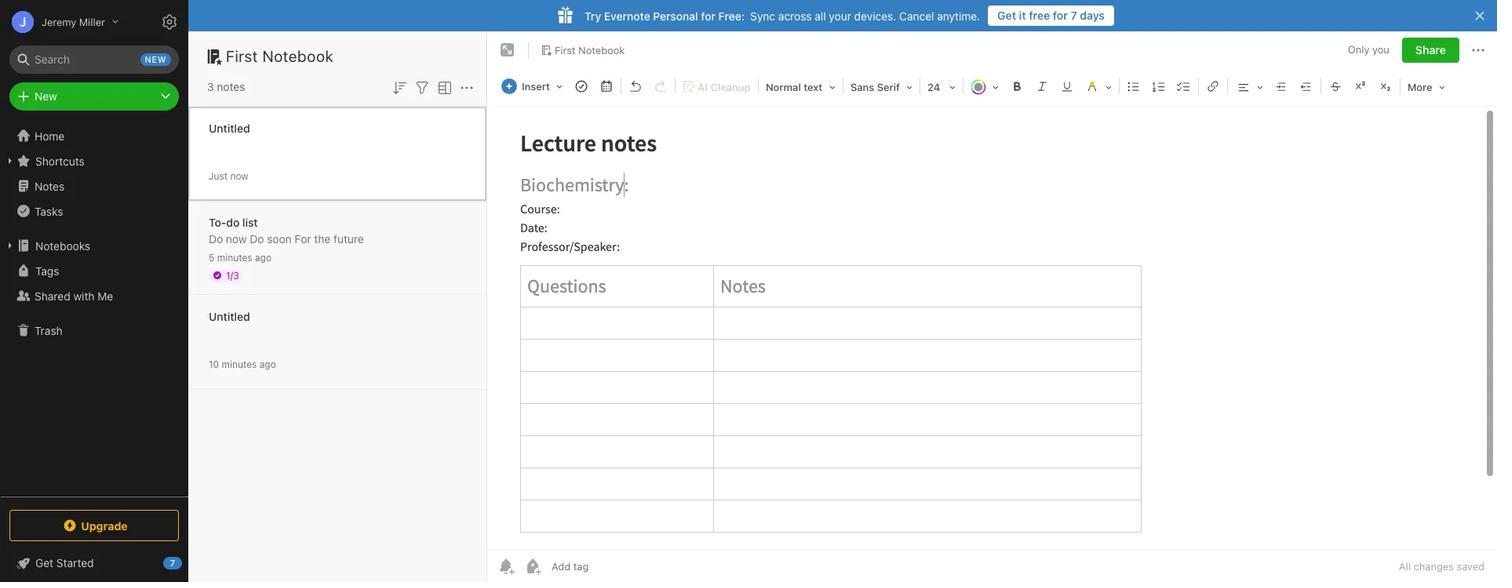Task type: locate. For each thing, give the bounding box(es) containing it.
get it free for 7 days
[[998, 9, 1105, 22]]

notebook
[[579, 44, 625, 56], [263, 47, 334, 65]]

do down list
[[250, 232, 264, 245]]

7 left click to collapse 'icon'
[[170, 558, 175, 568]]

0 vertical spatial ago
[[255, 252, 272, 263]]

1 vertical spatial more actions field
[[458, 77, 477, 97]]

first
[[555, 44, 576, 56], [226, 47, 258, 65]]

now inside to-do list do now do soon for the future
[[226, 232, 247, 245]]

insert link image
[[1203, 75, 1225, 97]]

0 horizontal spatial do
[[209, 232, 223, 245]]

just now
[[209, 170, 249, 182]]

shortcuts button
[[0, 148, 188, 174]]

first up task 'image'
[[555, 44, 576, 56]]

1 untitled from the top
[[209, 121, 250, 135]]

expand note image
[[499, 41, 517, 60]]

5 minutes ago
[[209, 252, 272, 263]]

more actions field right view options field on the top of the page
[[458, 77, 477, 97]]

italic image
[[1032, 75, 1054, 97]]

7
[[1071, 9, 1078, 22], [170, 558, 175, 568]]

1 horizontal spatial first
[[555, 44, 576, 56]]

more actions image
[[1470, 41, 1489, 60]]

to-
[[209, 216, 226, 229]]

for
[[1053, 9, 1068, 22], [701, 9, 716, 22]]

get left it
[[998, 9, 1017, 22]]

minutes
[[217, 252, 253, 263], [222, 358, 257, 370]]

1 vertical spatial untitled
[[209, 310, 250, 323]]

only you
[[1349, 43, 1390, 56]]

2 do from the left
[[250, 232, 264, 245]]

miller
[[79, 15, 105, 28]]

to-do list do now do soon for the future
[[209, 216, 364, 245]]

ago down soon
[[255, 252, 272, 263]]

tree
[[0, 123, 188, 496]]

0 vertical spatial more actions field
[[1470, 38, 1489, 63]]

calendar event image
[[596, 75, 618, 97]]

get inside get it free for 7 days button
[[998, 9, 1017, 22]]

get
[[998, 9, 1017, 22], [35, 557, 53, 570]]

do
[[209, 232, 223, 245], [250, 232, 264, 245]]

7 inside button
[[1071, 9, 1078, 22]]

Help and Learning task checklist field
[[0, 551, 188, 576]]

0 horizontal spatial first
[[226, 47, 258, 65]]

underline image
[[1057, 75, 1079, 97]]

minutes right 10
[[222, 358, 257, 370]]

Account field
[[0, 6, 118, 38]]

1 do from the left
[[209, 232, 223, 245]]

for inside button
[[1053, 9, 1068, 22]]

text
[[804, 81, 823, 93]]

first notebook up notes
[[226, 47, 334, 65]]

minutes for 5
[[217, 252, 253, 263]]

1 vertical spatial ago
[[260, 358, 276, 370]]

sync
[[751, 9, 776, 22]]

do down to-
[[209, 232, 223, 245]]

get started
[[35, 557, 94, 570]]

for for 7
[[1053, 9, 1068, 22]]

devices.
[[855, 9, 897, 22]]

minutes up 1/3
[[217, 252, 253, 263]]

0 vertical spatial untitled
[[209, 121, 250, 135]]

0 horizontal spatial 7
[[170, 558, 175, 568]]

1 vertical spatial get
[[35, 557, 53, 570]]

for for free:
[[701, 9, 716, 22]]

7 left days
[[1071, 9, 1078, 22]]

Add tag field
[[550, 560, 668, 574]]

1 vertical spatial minutes
[[222, 358, 257, 370]]

first notebook inside button
[[555, 44, 625, 56]]

1/3
[[226, 270, 239, 281]]

with
[[73, 289, 95, 303]]

expand notebooks image
[[4, 239, 16, 252]]

1 horizontal spatial notebook
[[579, 44, 625, 56]]

normal
[[766, 81, 801, 93]]

Font family field
[[845, 75, 919, 98]]

untitled down notes
[[209, 121, 250, 135]]

1 horizontal spatial do
[[250, 232, 264, 245]]

first notebook down the try
[[555, 44, 625, 56]]

try evernote personal for free: sync across all your devices. cancel anytime.
[[585, 9, 981, 22]]

now
[[230, 170, 249, 182], [226, 232, 247, 245]]

add filters image
[[413, 78, 432, 97]]

get left started
[[35, 557, 53, 570]]

notes link
[[0, 174, 188, 199]]

1 horizontal spatial get
[[998, 9, 1017, 22]]

task image
[[571, 75, 593, 97]]

days
[[1080, 9, 1105, 22]]

more actions field right share button
[[1470, 38, 1489, 63]]

jeremy
[[42, 15, 76, 28]]

click to collapse image
[[183, 553, 194, 572]]

upgrade
[[81, 519, 128, 533]]

for right free
[[1053, 9, 1068, 22]]

0 vertical spatial get
[[998, 9, 1017, 22]]

anytime.
[[938, 9, 981, 22]]

notebook inside button
[[579, 44, 625, 56]]

future
[[334, 232, 364, 245]]

share button
[[1403, 38, 1460, 63]]

More actions field
[[1470, 38, 1489, 63], [458, 77, 477, 97]]

1 horizontal spatial more actions field
[[1470, 38, 1489, 63]]

0 horizontal spatial get
[[35, 557, 53, 570]]

settings image
[[160, 13, 179, 31]]

the
[[314, 232, 331, 245]]

1 for from the left
[[1053, 9, 1068, 22]]

evernote
[[604, 9, 651, 22]]

get it free for 7 days button
[[989, 5, 1115, 26]]

first up notes
[[226, 47, 258, 65]]

notes
[[217, 80, 245, 93]]

shortcuts
[[35, 154, 85, 168]]

serif
[[877, 81, 900, 93]]

first inside note list 'element'
[[226, 47, 258, 65]]

1 horizontal spatial first notebook
[[555, 44, 625, 56]]

now right just
[[230, 170, 249, 182]]

Search text field
[[20, 46, 168, 74]]

new
[[145, 54, 166, 64]]

2 for from the left
[[701, 9, 716, 22]]

subscript image
[[1375, 75, 1397, 97]]

for left free:
[[701, 9, 716, 22]]

ago right 10
[[260, 358, 276, 370]]

0 horizontal spatial for
[[701, 9, 716, 22]]

now down "do"
[[226, 232, 247, 245]]

all
[[1400, 561, 1412, 573]]

first inside button
[[555, 44, 576, 56]]

Heading level field
[[761, 75, 842, 98]]

0 vertical spatial minutes
[[217, 252, 253, 263]]

sans
[[851, 81, 875, 93]]

get inside help and learning task checklist field
[[35, 557, 53, 570]]

share
[[1416, 43, 1447, 57]]

bulleted list image
[[1123, 75, 1145, 97]]

1 vertical spatial now
[[226, 232, 247, 245]]

new button
[[9, 82, 179, 111]]

5
[[209, 252, 215, 263]]

untitled
[[209, 121, 250, 135], [209, 310, 250, 323]]

0 horizontal spatial first notebook
[[226, 47, 334, 65]]

first notebook button
[[535, 39, 631, 61]]

3 notes
[[207, 80, 245, 93]]

first notebook
[[555, 44, 625, 56], [226, 47, 334, 65]]

changes
[[1414, 561, 1455, 573]]

0 horizontal spatial notebook
[[263, 47, 334, 65]]

saved
[[1457, 561, 1485, 573]]

1 horizontal spatial for
[[1053, 9, 1068, 22]]

0 vertical spatial 7
[[1071, 9, 1078, 22]]

7 inside help and learning task checklist field
[[170, 558, 175, 568]]

ago
[[255, 252, 272, 263], [260, 358, 276, 370]]

tree containing home
[[0, 123, 188, 496]]

Sort options field
[[390, 77, 409, 97]]

all
[[815, 9, 826, 22]]

1 horizontal spatial 7
[[1071, 9, 1078, 22]]

0 horizontal spatial more actions field
[[458, 77, 477, 97]]

trash
[[35, 324, 63, 337]]

1 vertical spatial 7
[[170, 558, 175, 568]]

normal text
[[766, 81, 823, 93]]

free
[[1029, 9, 1051, 22]]

untitled down 1/3
[[209, 310, 250, 323]]

add tag image
[[524, 557, 542, 576]]



Task type: vqa. For each thing, say whether or not it's contained in the screenshot.
&
no



Task type: describe. For each thing, give the bounding box(es) containing it.
note window element
[[488, 31, 1498, 583]]

superscript image
[[1350, 75, 1372, 97]]

new
[[35, 89, 57, 103]]

View options field
[[432, 77, 455, 97]]

outdent image
[[1296, 75, 1318, 97]]

notes
[[35, 179, 65, 193]]

10 minutes ago
[[209, 358, 276, 370]]

Insert field
[[498, 75, 568, 97]]

shared
[[35, 289, 70, 303]]

Alignment field
[[1230, 75, 1269, 98]]

your
[[829, 9, 852, 22]]

it
[[1020, 9, 1027, 22]]

add a reminder image
[[497, 557, 516, 576]]

for
[[295, 232, 311, 245]]

soon
[[267, 232, 292, 245]]

more actions image
[[458, 78, 477, 97]]

10
[[209, 358, 219, 370]]

me
[[98, 289, 113, 303]]

bold image
[[1006, 75, 1028, 97]]

tasks button
[[0, 199, 188, 224]]

only
[[1349, 43, 1370, 56]]

all changes saved
[[1400, 561, 1485, 573]]

Font size field
[[922, 75, 962, 98]]

tags
[[35, 264, 59, 278]]

3
[[207, 80, 214, 93]]

insert
[[522, 80, 550, 93]]

just
[[209, 170, 228, 182]]

home
[[35, 129, 65, 142]]

numbered list image
[[1149, 75, 1171, 97]]

Add filters field
[[413, 77, 432, 97]]

Highlight field
[[1080, 75, 1118, 98]]

started
[[56, 557, 94, 570]]

cancel
[[900, 9, 935, 22]]

More field
[[1403, 75, 1451, 98]]

get for get it free for 7 days
[[998, 9, 1017, 22]]

notebooks link
[[0, 233, 188, 258]]

minutes for 10
[[222, 358, 257, 370]]

note list element
[[188, 31, 488, 583]]

more
[[1408, 81, 1433, 93]]

Note Editor text field
[[488, 107, 1498, 550]]

tags button
[[0, 258, 188, 283]]

new search field
[[20, 46, 171, 74]]

jeremy miller
[[42, 15, 105, 28]]

shared with me
[[35, 289, 113, 303]]

indent image
[[1271, 75, 1293, 97]]

upgrade button
[[9, 510, 179, 542]]

free:
[[719, 9, 745, 22]]

first notebook inside note list 'element'
[[226, 47, 334, 65]]

try
[[585, 9, 602, 22]]

undo image
[[625, 75, 647, 97]]

do
[[226, 216, 240, 229]]

strikethrough image
[[1325, 75, 1347, 97]]

notebook inside note list 'element'
[[263, 47, 334, 65]]

shared with me link
[[0, 283, 188, 309]]

personal
[[653, 9, 699, 22]]

list
[[242, 216, 258, 229]]

get for get started
[[35, 557, 53, 570]]

checklist image
[[1174, 75, 1196, 97]]

ago for 5 minutes ago
[[255, 252, 272, 263]]

0 vertical spatial now
[[230, 170, 249, 182]]

across
[[779, 9, 812, 22]]

2 untitled from the top
[[209, 310, 250, 323]]

notebooks
[[35, 239, 90, 252]]

home link
[[0, 123, 188, 148]]

trash link
[[0, 318, 188, 343]]

you
[[1373, 43, 1390, 56]]

sans serif
[[851, 81, 900, 93]]

ago for 10 minutes ago
[[260, 358, 276, 370]]

Font color field
[[966, 75, 1005, 98]]

24
[[928, 81, 941, 93]]

tasks
[[35, 205, 63, 218]]



